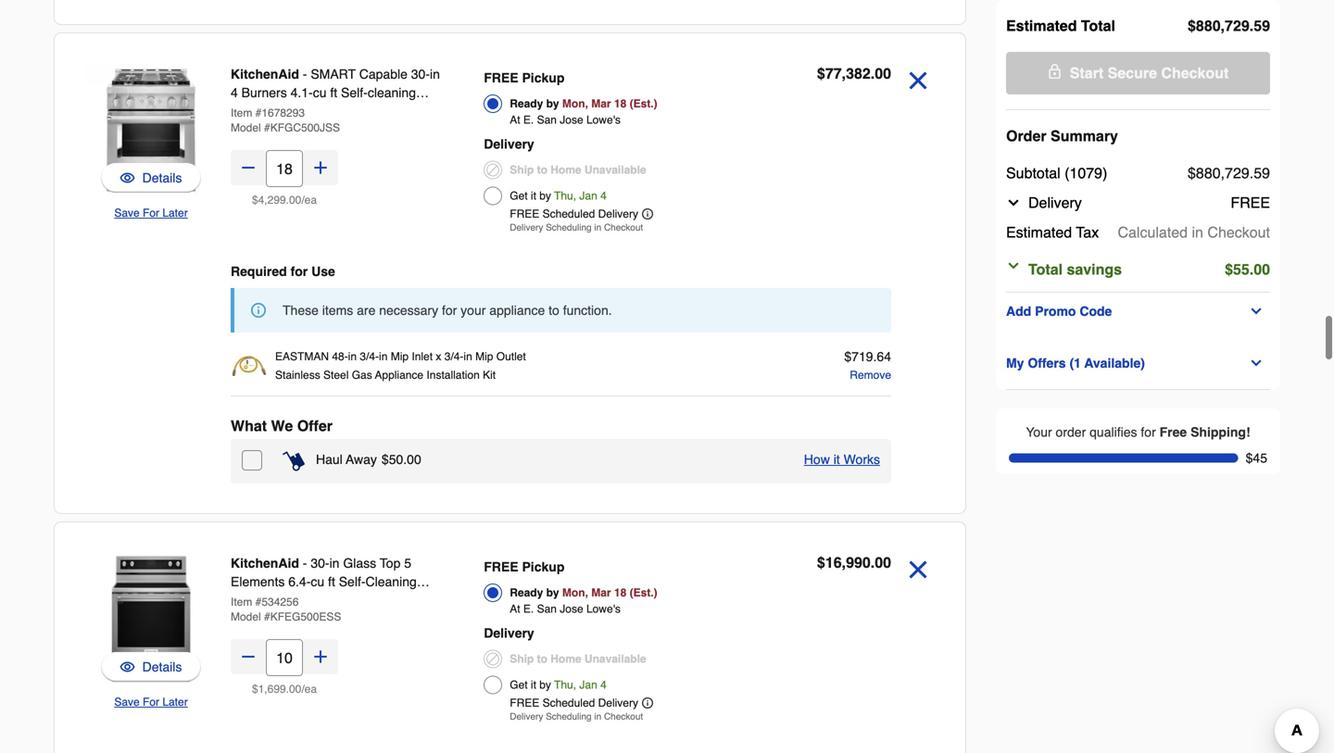Task type: vqa. For each thing, say whether or not it's contained in the screenshot.
2nd 3/4- from right
yes



Task type: describe. For each thing, give the bounding box(es) containing it.
4,299
[[258, 194, 286, 207]]

estimated total
[[1007, 17, 1116, 34]]

glass
[[343, 556, 376, 571]]

savings
[[1067, 261, 1123, 278]]

6.4-
[[289, 575, 311, 590]]

5
[[404, 556, 412, 571]]

ft for $ 77,382 .00
[[330, 85, 338, 100]]

it inside button
[[834, 452, 840, 467]]

/ea for $ 77,382 .00
[[302, 194, 317, 207]]

.00 for $ 77,382 .00
[[871, 65, 892, 82]]

free
[[1160, 425, 1188, 440]]

0 horizontal spatial for
[[291, 264, 308, 279]]

$ 4,299 .00 /ea
[[252, 194, 317, 207]]

.00 for $ 4,299 .00 /ea
[[286, 194, 302, 207]]

jan for $ 16,990 .00
[[580, 679, 598, 692]]

option group for $ 77,382 .00
[[484, 65, 741, 238]]

start secure checkout
[[1070, 64, 1229, 82]]

what we offer
[[231, 418, 333, 435]]

secure
[[1108, 64, 1158, 82]]

home for $ 16,990 .00
[[551, 653, 582, 666]]

$45
[[1246, 451, 1268, 466]]

add promo code
[[1007, 304, 1113, 319]]

add promo code link
[[1007, 300, 1271, 323]]

top
[[380, 556, 401, 571]]

x
[[436, 350, 442, 363]]

secure image
[[1048, 64, 1063, 79]]

items
[[322, 303, 353, 318]]

chevron down image inside my offers (1 available) "link"
[[1250, 356, 1265, 371]]

item #534256 model #kfeg500ess
[[231, 596, 341, 624]]

oven for $ 16,990 .00
[[299, 593, 330, 608]]

your
[[461, 303, 486, 318]]

remove item image
[[903, 65, 934, 96]]

mar for $ 77,382 .00
[[592, 97, 611, 110]]

calculated in checkout
[[1118, 224, 1271, 241]]

item #1678293 model #kfgc500jss
[[231, 107, 340, 134]]

gas inside eastman 48-in 3/4-in mip inlet x 3/4-in mip outlet stainless steel gas appliance installation kit
[[352, 369, 372, 382]]

home for $ 77,382 .00
[[551, 164, 582, 177]]

save for later button for $ 77,382 .00
[[114, 204, 188, 222]]

haul away $ 50 .00
[[316, 452, 422, 467]]

remove
[[850, 369, 892, 382]]

smart
[[311, 67, 356, 82]]

0 vertical spatial total
[[1082, 17, 1116, 34]]

0 horizontal spatial info image
[[251, 303, 266, 318]]

$ 880,729 . 59 for total
[[1188, 17, 1271, 34]]

appliance
[[490, 303, 545, 318]]

summary
[[1051, 127, 1119, 145]]

details for $ 77,382 .00
[[142, 171, 182, 185]]

promo
[[1036, 304, 1077, 319]]

tax
[[1077, 224, 1100, 241]]

available)
[[1085, 356, 1146, 371]]

gas inside the 'smart capable 30-in 4 burners 4.1-cu ft self-cleaning convection oven freestanding smart gas range (stainless steel)'
[[269, 122, 293, 137]]

self- for $ 77,382 .00
[[341, 85, 368, 100]]

electric
[[231, 612, 273, 627]]

details for $ 16,990 .00
[[142, 660, 182, 675]]

30- inside the 'smart capable 30-in 4 burners 4.1-cu ft self-cleaning convection oven freestanding smart gas range (stainless steel)'
[[411, 67, 430, 82]]

my offers (1 available) link
[[1007, 352, 1271, 374]]

away
[[346, 452, 377, 467]]

start secure checkout button
[[1007, 52, 1271, 95]]

(est.) for $ 16,990 .00
[[630, 587, 658, 600]]

inlet
[[412, 350, 433, 363]]

in inside 30-in glass top 5 elements 6.4-cu ft self-cleaning convection oven freestanding electric range (stainless steel)
[[330, 556, 340, 571]]

your
[[1026, 425, 1053, 440]]

what
[[231, 418, 267, 435]]

$ 16,990 .00
[[818, 554, 892, 571]]

estimated tax
[[1007, 224, 1100, 241]]

these items are necessary for your appliance to function.
[[283, 303, 612, 318]]

for for $ 77,382 .00
[[143, 207, 159, 220]]

get for $ 16,990 .00
[[510, 679, 528, 692]]

quickview image for $ 16,990 .00
[[120, 658, 135, 677]]

block image for $ 16,990 .00
[[484, 650, 503, 669]]

are
[[357, 303, 376, 318]]

4 inside the 'smart capable 30-in 4 burners 4.1-cu ft self-cleaning convection oven freestanding smart gas range (stainless steel)'
[[231, 85, 238, 100]]

#1678293
[[256, 107, 305, 120]]

jose for $ 77,382 .00
[[560, 114, 584, 127]]

option group for $ 16,990 .00
[[484, 554, 741, 728]]

(stainless inside 30-in glass top 5 elements 6.4-cu ft self-cleaning convection oven freestanding electric range (stainless steel)
[[319, 612, 376, 627]]

item for $ 16,990 .00
[[231, 596, 252, 609]]

haul away filled image
[[283, 451, 305, 473]]

stepper number input field with increment and decrement buttons number field for $ 16,990 .00
[[266, 640, 303, 677]]

4.1-
[[291, 85, 313, 100]]

later for $ 16,990 .00
[[163, 696, 188, 709]]

subtotal
[[1007, 165, 1061, 182]]

required
[[231, 264, 287, 279]]

function.
[[563, 303, 612, 318]]

delivery scheduling in checkout for $ 16,990 .00
[[510, 712, 643, 723]]

in inside the 'smart capable 30-in 4 burners 4.1-cu ft self-cleaning convection oven freestanding smart gas range (stainless steel)'
[[430, 67, 440, 82]]

range inside the 'smart capable 30-in 4 burners 4.1-cu ft self-cleaning convection oven freestanding smart gas range (stainless steel)'
[[296, 122, 335, 137]]

18 for $ 16,990 .00
[[614, 587, 627, 600]]

save for later button for $ 16,990 .00
[[114, 693, 188, 712]]

order
[[1007, 127, 1047, 145]]

kitchenaid for $ 16,990 .00
[[231, 556, 299, 571]]

scheduling for $ 77,382 .00
[[546, 222, 592, 233]]

necessary
[[379, 303, 439, 318]]

stainless
[[275, 369, 320, 382]]

ready by mon, mar 18 (est.) for $ 16,990 .00
[[510, 587, 658, 600]]

ship for $ 77,382 .00
[[510, 164, 534, 177]]

0 horizontal spatial total
[[1029, 261, 1063, 278]]

pickup for $ 77,382 .00
[[522, 70, 565, 85]]

freestanding for $ 77,382 .00
[[334, 104, 410, 119]]

smart
[[231, 122, 265, 137]]

my
[[1007, 356, 1025, 371]]

how it works
[[804, 452, 881, 467]]

elements
[[231, 575, 285, 590]]

add
[[1007, 304, 1032, 319]]

.00 right away
[[403, 452, 422, 467]]

1 horizontal spatial for
[[442, 303, 457, 318]]

2 3/4- from the left
[[445, 350, 464, 363]]

your order qualifies for free shipping!
[[1026, 425, 1251, 440]]

save for later for $ 16,990 .00
[[114, 696, 188, 709]]

capable
[[359, 67, 408, 82]]

we
[[271, 418, 293, 435]]

#kfeg500ess
[[264, 611, 341, 624]]

77,382
[[826, 65, 871, 82]]

$ 1,699 .00 /ea
[[252, 683, 317, 696]]

offers
[[1028, 356, 1067, 371]]

order
[[1056, 425, 1087, 440]]

$719.64
[[845, 349, 892, 364]]

2 mip from the left
[[476, 350, 494, 363]]

subtotal (1079)
[[1007, 165, 1108, 182]]

range inside 30-in glass top 5 elements 6.4-cu ft self-cleaning convection oven freestanding electric range (stainless steel)
[[277, 612, 315, 627]]

1,699
[[258, 683, 286, 696]]

ft for $ 16,990 .00
[[328, 575, 335, 590]]

to for $ 77,382 .00
[[537, 164, 548, 177]]

checkout inside "start secure checkout" button
[[1162, 64, 1229, 82]]

save for $ 77,382 .00
[[114, 207, 140, 220]]

works
[[844, 452, 881, 467]]

quickview image for $ 77,382 .00
[[120, 169, 135, 187]]

total savings
[[1029, 261, 1123, 278]]

smart capable 30-in 4 burners 4.1-cu ft self-cleaning convection oven freestanding smart gas range (stainless steel) image
[[84, 63, 218, 197]]

cleaning
[[368, 85, 416, 100]]

order summary
[[1007, 127, 1119, 145]]

cleaning
[[366, 575, 417, 590]]

at for $ 77,382 .00
[[510, 114, 521, 127]]

eastman 48-in 3/4-in mip inlet x 3/4-in mip outlet stainless steel gas appliance installation kit
[[275, 350, 526, 382]]

installation
[[427, 369, 480, 382]]

plus image
[[311, 648, 330, 666]]

save for later for $ 77,382 .00
[[114, 207, 188, 220]]

cu for $ 77,382 .00
[[313, 85, 327, 100]]

pickup for $ 16,990 .00
[[522, 560, 565, 575]]

to for $ 16,990 .00
[[537, 653, 548, 666]]

stepper number input field with increment and decrement buttons number field for $ 77,382 .00
[[266, 150, 303, 187]]

item for $ 77,382 .00
[[231, 107, 252, 120]]

code
[[1080, 304, 1113, 319]]

e. for $ 77,382 .00
[[524, 114, 534, 127]]

san for $ 77,382 .00
[[537, 114, 557, 127]]

free scheduled delivery for $ 77,382 .00
[[510, 208, 639, 221]]

48-
[[332, 350, 348, 363]]

kitchenaid for $ 77,382 .00
[[231, 67, 299, 82]]

#kfgc500jss
[[264, 121, 340, 134]]

freestanding for $ 16,990 .00
[[334, 593, 410, 608]]

unavailable for $ 16,990 .00
[[585, 653, 647, 666]]

mon, for $ 16,990 .00
[[563, 587, 589, 600]]

appliance
[[375, 369, 424, 382]]



Task type: locate. For each thing, give the bounding box(es) containing it.
1 save from the top
[[114, 207, 140, 220]]

mon,
[[563, 97, 589, 110], [563, 587, 589, 600]]

quickview image
[[120, 169, 135, 187], [120, 658, 135, 677]]

2 e. from the top
[[524, 603, 534, 616]]

1 vertical spatial quickview image
[[120, 658, 135, 677]]

1 vertical spatial for
[[442, 303, 457, 318]]

0 vertical spatial ready
[[510, 97, 543, 110]]

item up smart
[[231, 107, 252, 120]]

thu,
[[554, 190, 577, 203], [554, 679, 577, 692]]

1 880,729 from the top
[[1197, 17, 1250, 34]]

1 freestanding from the top
[[334, 104, 410, 119]]

1 vertical spatial save for later button
[[114, 693, 188, 712]]

2 san from the top
[[537, 603, 557, 616]]

59 for subtotal (1079)
[[1254, 165, 1271, 182]]

free scheduled delivery for $ 16,990 .00
[[510, 697, 639, 710]]

(stainless down cleaning
[[338, 122, 395, 137]]

1 vertical spatial ship to home unavailable
[[510, 653, 647, 666]]

estimated for estimated tax
[[1007, 224, 1073, 241]]

$ 880,729 . 59
[[1188, 17, 1271, 34], [1188, 165, 1271, 182]]

.
[[1250, 17, 1254, 34], [1250, 165, 1254, 182]]

1 later from the top
[[163, 207, 188, 220]]

self- for $ 16,990 .00
[[339, 575, 366, 590]]

2 save for later button from the top
[[114, 693, 188, 712]]

my offers (1 available)
[[1007, 356, 1146, 371]]

ready for $ 16,990 .00
[[510, 587, 543, 600]]

1 vertical spatial $ 880,729 . 59
[[1188, 165, 1271, 182]]

at
[[510, 114, 521, 127], [510, 603, 521, 616]]

0 vertical spatial at e. san jose lowe's
[[510, 114, 621, 127]]

how it works button
[[804, 451, 881, 469]]

1 vertical spatial gas
[[352, 369, 372, 382]]

oven inside the 'smart capable 30-in 4 burners 4.1-cu ft self-cleaning convection oven freestanding smart gas range (stainless steel)'
[[299, 104, 330, 119]]

59 for estimated total
[[1254, 17, 1271, 34]]

- up 6.4-
[[303, 556, 307, 571]]

2 ship from the top
[[510, 653, 534, 666]]

oven inside 30-in glass top 5 elements 6.4-cu ft self-cleaning convection oven freestanding electric range (stainless steel)
[[299, 593, 330, 608]]

gas
[[269, 122, 293, 137], [352, 369, 372, 382]]

save for later down smart capable 30-in 4 burners 4.1-cu ft self-cleaning convection oven freestanding smart gas range (stainless steel) image at the left
[[114, 207, 188, 220]]

thu, for $ 77,382 .00
[[554, 190, 577, 203]]

2 get it by thu, jan 4 from the top
[[510, 679, 607, 692]]

item up electric
[[231, 596, 252, 609]]

for left your
[[442, 303, 457, 318]]

2 oven from the top
[[299, 593, 330, 608]]

1 vertical spatial cu
[[311, 575, 325, 590]]

model for $ 77,382 .00
[[231, 121, 261, 134]]

2 delivery scheduling in checkout from the top
[[510, 712, 643, 723]]

item inside item #534256 model #kfeg500ess
[[231, 596, 252, 609]]

16,990
[[826, 554, 871, 571]]

outlet
[[497, 350, 526, 363]]

.00
[[871, 65, 892, 82], [286, 194, 302, 207], [1250, 261, 1271, 278], [403, 452, 422, 467], [871, 554, 892, 571], [286, 683, 302, 696]]

1 vertical spatial delivery scheduling in checkout
[[510, 712, 643, 723]]

$ 880,729 . 59 for (1079)
[[1188, 165, 1271, 182]]

1 option group from the top
[[484, 65, 741, 238]]

ft inside 30-in glass top 5 elements 6.4-cu ft self-cleaning convection oven freestanding electric range (stainless steel)
[[328, 575, 335, 590]]

2 vertical spatial it
[[531, 679, 537, 692]]

2 mon, from the top
[[563, 587, 589, 600]]

model inside item #534256 model #kfeg500ess
[[231, 611, 261, 624]]

(stainless up plus icon
[[319, 612, 376, 627]]

option group
[[484, 65, 741, 238], [484, 554, 741, 728]]

1 vertical spatial range
[[277, 612, 315, 627]]

2 block image from the top
[[484, 650, 503, 669]]

0 vertical spatial steel)
[[399, 122, 433, 137]]

0 vertical spatial 59
[[1254, 17, 1271, 34]]

0 horizontal spatial mip
[[391, 350, 409, 363]]

0 vertical spatial e.
[[524, 114, 534, 127]]

$ 77,382 .00
[[818, 65, 892, 82]]

30- up 6.4-
[[311, 556, 330, 571]]

0 vertical spatial for
[[291, 264, 308, 279]]

(stainless inside the 'smart capable 30-in 4 burners 4.1-cu ft self-cleaning convection oven freestanding smart gas range (stainless steel)'
[[338, 122, 395, 137]]

lowe's
[[587, 114, 621, 127], [587, 603, 621, 616]]

2 quickview image from the top
[[120, 658, 135, 677]]

.00 left remove item image
[[871, 65, 892, 82]]

30-in glass top 5 elements 6.4-cu ft self-cleaning convection oven freestanding electric range (stainless steel)
[[231, 556, 417, 627]]

cu down smart at the left of page
[[313, 85, 327, 100]]

/ea for $ 16,990 .00
[[302, 683, 317, 696]]

item inside item #1678293 model #kfgc500jss
[[231, 107, 252, 120]]

1 vertical spatial 880,729
[[1197, 165, 1250, 182]]

2 scheduling from the top
[[546, 712, 592, 723]]

0 vertical spatial info image
[[251, 303, 266, 318]]

.00 left remove item icon
[[871, 554, 892, 571]]

1 /ea from the top
[[302, 194, 317, 207]]

kitchenaid - up elements
[[231, 556, 311, 571]]

1 get it by thu, jan 4 from the top
[[510, 190, 607, 203]]

0 vertical spatial at
[[510, 114, 521, 127]]

1 vertical spatial convection
[[231, 593, 296, 608]]

1 vertical spatial chevron down image
[[1007, 259, 1022, 273]]

home
[[551, 164, 582, 177], [551, 653, 582, 666]]

e.
[[524, 114, 534, 127], [524, 603, 534, 616]]

4 for $ 16,990 .00
[[601, 679, 607, 692]]

1 - from the top
[[303, 67, 307, 82]]

minus image for $ 77,382 .00
[[239, 159, 258, 177]]

1 convection from the top
[[231, 104, 296, 119]]

2 free scheduled delivery from the top
[[510, 697, 639, 710]]

it for $ 77,382 .00
[[531, 190, 537, 203]]

later down 30-in glass top 5 elements 6.4-cu ft self-cleaning convection oven freestanding electric range (stainless steel) image at the bottom left
[[163, 696, 188, 709]]

chevron down image up add
[[1007, 259, 1022, 273]]

1 for from the top
[[143, 207, 159, 220]]

2 ship to home unavailable from the top
[[510, 653, 647, 666]]

1 vertical spatial ship
[[510, 653, 534, 666]]

delivery
[[484, 137, 535, 152], [1029, 194, 1082, 211], [598, 208, 639, 221], [510, 222, 544, 233], [484, 626, 535, 641], [598, 697, 639, 710], [510, 712, 544, 723]]

save for later button down smart capable 30-in 4 burners 4.1-cu ft self-cleaning convection oven freestanding smart gas range (stainless steel) image at the left
[[114, 204, 188, 222]]

1 vertical spatial model
[[231, 611, 261, 624]]

1 horizontal spatial info image
[[642, 698, 653, 709]]

2 (est.) from the top
[[630, 587, 658, 600]]

1 vertical spatial mar
[[592, 587, 611, 600]]

0 vertical spatial ship
[[510, 164, 534, 177]]

Stepper number input field with increment and decrement buttons number field
[[266, 150, 303, 187], [266, 640, 303, 677]]

chevron down image for delivery
[[1007, 196, 1022, 210]]

0 vertical spatial home
[[551, 164, 582, 177]]

self- inside the 'smart capable 30-in 4 burners 4.1-cu ft self-cleaning convection oven freestanding smart gas range (stainless steel)'
[[341, 85, 368, 100]]

/ea down plus image
[[302, 194, 317, 207]]

remove item image
[[903, 554, 934, 586]]

steel) inside the 'smart capable 30-in 4 burners 4.1-cu ft self-cleaning convection oven freestanding smart gas range (stainless steel)'
[[399, 122, 433, 137]]

1 block image from the top
[[484, 161, 503, 179]]

model down #1678293
[[231, 121, 261, 134]]

1 model from the top
[[231, 121, 261, 134]]

kit
[[483, 369, 496, 382]]

for
[[143, 207, 159, 220], [143, 696, 159, 709]]

1 vertical spatial kitchenaid -
[[231, 556, 311, 571]]

1 oven from the top
[[299, 104, 330, 119]]

1 vertical spatial ready by mon, mar 18 (est.)
[[510, 587, 658, 600]]

30-
[[411, 67, 430, 82], [311, 556, 330, 571]]

model inside item #1678293 model #kfgc500jss
[[231, 121, 261, 134]]

2 save for later from the top
[[114, 696, 188, 709]]

0 vertical spatial 880,729
[[1197, 17, 1250, 34]]

1 ready by mon, mar 18 (est.) from the top
[[510, 97, 658, 110]]

2 vertical spatial chevron down image
[[1250, 356, 1265, 371]]

san for $ 16,990 .00
[[537, 603, 557, 616]]

1 ship to home unavailable from the top
[[510, 164, 647, 177]]

self- down glass
[[339, 575, 366, 590]]

1 pickup from the top
[[522, 70, 565, 85]]

.00 for $ 55 .00
[[1250, 261, 1271, 278]]

0 vertical spatial jan
[[580, 190, 598, 203]]

0 vertical spatial -
[[303, 67, 307, 82]]

get
[[510, 190, 528, 203], [510, 679, 528, 692]]

2 get from the top
[[510, 679, 528, 692]]

self-
[[341, 85, 368, 100], [339, 575, 366, 590]]

freestanding inside 30-in glass top 5 elements 6.4-cu ft self-cleaning convection oven freestanding electric range (stainless steel)
[[334, 593, 410, 608]]

880,729
[[1197, 17, 1250, 34], [1197, 165, 1250, 182]]

1 vertical spatial 4
[[601, 190, 607, 203]]

1 vertical spatial /ea
[[302, 683, 317, 696]]

self- inside 30-in glass top 5 elements 6.4-cu ft self-cleaning convection oven freestanding electric range (stainless steel)
[[339, 575, 366, 590]]

model down #534256
[[231, 611, 261, 624]]

range down #534256
[[277, 612, 315, 627]]

1 jan from the top
[[580, 190, 598, 203]]

55
[[1234, 261, 1250, 278]]

ft
[[330, 85, 338, 100], [328, 575, 335, 590]]

.00 up required for use
[[286, 194, 302, 207]]

2 . from the top
[[1250, 165, 1254, 182]]

1 kitchenaid - from the top
[[231, 67, 311, 82]]

. for estimated total
[[1250, 17, 1254, 34]]

cu inside 30-in glass top 5 elements 6.4-cu ft self-cleaning convection oven freestanding electric range (stainless steel)
[[311, 575, 325, 590]]

block image for $ 77,382 .00
[[484, 161, 503, 179]]

/ea down plus icon
[[302, 683, 317, 696]]

these
[[283, 303, 319, 318]]

2 vertical spatial 4
[[601, 679, 607, 692]]

save down smart capable 30-in 4 burners 4.1-cu ft self-cleaning convection oven freestanding smart gas range (stainless steel) image at the left
[[114, 207, 140, 220]]

1 vertical spatial e.
[[524, 603, 534, 616]]

1 $ 880,729 . 59 from the top
[[1188, 17, 1271, 34]]

ready by mon, mar 18 (est.) for $ 77,382 .00
[[510, 97, 658, 110]]

haul
[[316, 452, 343, 467]]

2 convection from the top
[[231, 593, 296, 608]]

later down smart capable 30-in 4 burners 4.1-cu ft self-cleaning convection oven freestanding smart gas range (stainless steel) image at the left
[[163, 207, 188, 220]]

(1079)
[[1065, 165, 1108, 182]]

e. for $ 16,990 .00
[[524, 603, 534, 616]]

1 minus image from the top
[[239, 159, 258, 177]]

1 free pickup from the top
[[484, 70, 565, 85]]

2 thu, from the top
[[554, 679, 577, 692]]

2 - from the top
[[303, 556, 307, 571]]

1 vertical spatial home
[[551, 653, 582, 666]]

steel
[[324, 369, 349, 382]]

2 at from the top
[[510, 603, 521, 616]]

steel) inside 30-in glass top 5 elements 6.4-cu ft self-cleaning convection oven freestanding electric range (stainless steel)
[[379, 612, 413, 627]]

0 vertical spatial details
[[142, 171, 182, 185]]

1 delivery scheduling in checkout from the top
[[510, 222, 643, 233]]

1 lowe's from the top
[[587, 114, 621, 127]]

18 for $ 77,382 .00
[[614, 97, 627, 110]]

chevron down image
[[1250, 304, 1265, 319]]

free pickup
[[484, 70, 565, 85], [484, 560, 565, 575]]

0 vertical spatial pickup
[[522, 70, 565, 85]]

1 vertical spatial option group
[[484, 554, 741, 728]]

1 kitchenaid from the top
[[231, 67, 299, 82]]

1 save for later from the top
[[114, 207, 188, 220]]

ft inside the 'smart capable 30-in 4 burners 4.1-cu ft self-cleaning convection oven freestanding smart gas range (stainless steel)'
[[330, 85, 338, 100]]

0 vertical spatial quickview image
[[120, 169, 135, 187]]

4 for $ 77,382 .00
[[601, 190, 607, 203]]

minus image for $ 16,990 .00
[[239, 648, 258, 666]]

required for use
[[231, 264, 335, 279]]

1 3/4- from the left
[[360, 350, 379, 363]]

2 ready from the top
[[510, 587, 543, 600]]

1 item from the top
[[231, 107, 252, 120]]

1 vertical spatial to
[[549, 303, 560, 318]]

0 vertical spatial to
[[537, 164, 548, 177]]

1 vertical spatial minus image
[[239, 648, 258, 666]]

minus image
[[239, 159, 258, 177], [239, 648, 258, 666]]

stepper number input field with increment and decrement buttons number field up the $ 4,299 .00 /ea
[[266, 150, 303, 187]]

save for later down 30-in glass top 5 elements 6.4-cu ft self-cleaning convection oven freestanding electric range (stainless steel) image at the bottom left
[[114, 696, 188, 709]]

0 vertical spatial save for later
[[114, 207, 188, 220]]

kitchenaid up elements
[[231, 556, 299, 571]]

0 vertical spatial get
[[510, 190, 528, 203]]

gas down #1678293
[[269, 122, 293, 137]]

30- inside 30-in glass top 5 elements 6.4-cu ft self-cleaning convection oven freestanding electric range (stainless steel)
[[311, 556, 330, 571]]

free
[[484, 70, 519, 85], [1231, 194, 1271, 211], [510, 208, 540, 221], [484, 560, 519, 575], [510, 697, 540, 710]]

smart capable 30-in 4 burners 4.1-cu ft self-cleaning convection oven freestanding smart gas range (stainless steel)
[[231, 67, 440, 137]]

880,729 for subtotal (1079)
[[1197, 165, 1250, 182]]

at for $ 16,990 .00
[[510, 603, 521, 616]]

mon, for $ 77,382 .00
[[563, 97, 589, 110]]

1 mip from the left
[[391, 350, 409, 363]]

0 vertical spatial kitchenaid -
[[231, 67, 311, 82]]

1 vertical spatial ready
[[510, 587, 543, 600]]

1 stepper number input field with increment and decrement buttons number field from the top
[[266, 150, 303, 187]]

chevron down image down chevron down image on the right top of page
[[1250, 356, 1265, 371]]

2 mar from the top
[[592, 587, 611, 600]]

0 vertical spatial self-
[[341, 85, 368, 100]]

1 get from the top
[[510, 190, 528, 203]]

mar for $ 16,990 .00
[[592, 587, 611, 600]]

total down estimated tax
[[1029, 261, 1063, 278]]

2 vertical spatial for
[[1141, 425, 1157, 440]]

1 vertical spatial at e. san jose lowe's
[[510, 603, 621, 616]]

2 unavailable from the top
[[585, 653, 647, 666]]

oven for $ 77,382 .00
[[299, 104, 330, 119]]

30- up cleaning
[[411, 67, 430, 82]]

1 vertical spatial details
[[142, 660, 182, 675]]

convection for $ 16,990 .00
[[231, 593, 296, 608]]

$ 880,729 . 59 up calculated in checkout
[[1188, 165, 1271, 182]]

estimated up secure icon
[[1007, 17, 1078, 34]]

0 vertical spatial delivery scheduling in checkout
[[510, 222, 643, 233]]

self- down smart at the left of page
[[341, 85, 368, 100]]

2 item from the top
[[231, 596, 252, 609]]

0 vertical spatial chevron down image
[[1007, 196, 1022, 210]]

later for $ 77,382 .00
[[163, 207, 188, 220]]

1 unavailable from the top
[[585, 164, 647, 177]]

unavailable for $ 77,382 .00
[[585, 164, 647, 177]]

ft down smart at the left of page
[[330, 85, 338, 100]]

kitchenaid up burners
[[231, 67, 299, 82]]

880,729 for estimated total
[[1197, 17, 1250, 34]]

880,729 up calculated in checkout
[[1197, 165, 1250, 182]]

1 vertical spatial scheduling
[[546, 712, 592, 723]]

1 e. from the top
[[524, 114, 534, 127]]

1 vertical spatial get it by thu, jan 4
[[510, 679, 607, 692]]

convection inside 30-in glass top 5 elements 6.4-cu ft self-cleaning convection oven freestanding electric range (stainless steel)
[[231, 593, 296, 608]]

0 vertical spatial ready by mon, mar 18 (est.)
[[510, 97, 658, 110]]

shipping!
[[1191, 425, 1251, 440]]

0 vertical spatial it
[[531, 190, 537, 203]]

1 home from the top
[[551, 164, 582, 177]]

save for later button down 30-in glass top 5 elements 6.4-cu ft self-cleaning convection oven freestanding electric range (stainless steel) image at the bottom left
[[114, 693, 188, 712]]

kitchenaid - for $ 77,382 .00
[[231, 67, 311, 82]]

convection for $ 77,382 .00
[[231, 104, 296, 119]]

1 vertical spatial 18
[[614, 587, 627, 600]]

get it by thu, jan 4 for $ 77,382 .00
[[510, 190, 607, 203]]

2 lowe's from the top
[[587, 603, 621, 616]]

2 horizontal spatial for
[[1141, 425, 1157, 440]]

59
[[1254, 17, 1271, 34], [1254, 165, 1271, 182]]

later
[[163, 207, 188, 220], [163, 696, 188, 709]]

2 stepper number input field with increment and decrement buttons number field from the top
[[266, 640, 303, 677]]

1 18 from the top
[[614, 97, 627, 110]]

2 880,729 from the top
[[1197, 165, 1250, 182]]

1 vertical spatial free pickup
[[484, 560, 565, 575]]

burners
[[242, 85, 287, 100]]

1 vertical spatial jan
[[580, 679, 598, 692]]

san
[[537, 114, 557, 127], [537, 603, 557, 616]]

calculated
[[1118, 224, 1188, 241]]

freestanding
[[334, 104, 410, 119], [334, 593, 410, 608]]

unavailable
[[585, 164, 647, 177], [585, 653, 647, 666]]

2 at e. san jose lowe's from the top
[[510, 603, 621, 616]]

gas right steel
[[352, 369, 372, 382]]

jose
[[560, 114, 584, 127], [560, 603, 584, 616]]

2 option group from the top
[[484, 554, 741, 728]]

3/4-
[[360, 350, 379, 363], [445, 350, 464, 363]]

3/4- right 'x'
[[445, 350, 464, 363]]

1 details from the top
[[142, 171, 182, 185]]

item
[[231, 107, 252, 120], [231, 596, 252, 609]]

0 vertical spatial option group
[[484, 65, 741, 238]]

(1
[[1070, 356, 1082, 371]]

- for $ 16,990 .00
[[303, 556, 307, 571]]

1 vertical spatial estimated
[[1007, 224, 1073, 241]]

.00 up chevron down image on the right top of page
[[1250, 261, 1271, 278]]

start
[[1070, 64, 1104, 82]]

block image
[[484, 161, 503, 179], [484, 650, 503, 669]]

at e. san jose lowe's for $ 77,382 .00
[[510, 114, 621, 127]]

48-in 3/4-in mip inlet x 3/4-in mip outlet stainless steel gas appliance installation kit image
[[231, 348, 268, 385]]

for left use at top left
[[291, 264, 308, 279]]

info image
[[251, 303, 266, 318], [642, 698, 653, 709]]

0 vertical spatial model
[[231, 121, 261, 134]]

free pickup for $ 77,382 .00
[[484, 70, 565, 85]]

2 estimated from the top
[[1007, 224, 1073, 241]]

scheduling
[[546, 222, 592, 233], [546, 712, 592, 723]]

2 59 from the top
[[1254, 165, 1271, 182]]

2 model from the top
[[231, 611, 261, 624]]

0 vertical spatial get it by thu, jan 4
[[510, 190, 607, 203]]

jose for $ 16,990 .00
[[560, 603, 584, 616]]

mip up appliance
[[391, 350, 409, 363]]

2 vertical spatial to
[[537, 653, 548, 666]]

1 save for later button from the top
[[114, 204, 188, 222]]

1 vertical spatial mon,
[[563, 587, 589, 600]]

cu inside the 'smart capable 30-in 4 burners 4.1-cu ft self-cleaning convection oven freestanding smart gas range (stainless steel)'
[[313, 85, 327, 100]]

2 for from the top
[[143, 696, 159, 709]]

2 freestanding from the top
[[334, 593, 410, 608]]

0 horizontal spatial gas
[[269, 122, 293, 137]]

for down 30-in glass top 5 elements 6.4-cu ft self-cleaning convection oven freestanding electric range (stainless steel) image at the bottom left
[[143, 696, 159, 709]]

ship to home unavailable for $ 77,382 .00
[[510, 164, 647, 177]]

0 vertical spatial cu
[[313, 85, 327, 100]]

1 59 from the top
[[1254, 17, 1271, 34]]

#534256
[[256, 596, 299, 609]]

(stainless
[[338, 122, 395, 137], [319, 612, 376, 627]]

1 vertical spatial -
[[303, 556, 307, 571]]

how
[[804, 452, 830, 467]]

save down 30-in glass top 5 elements 6.4-cu ft self-cleaning convection oven freestanding electric range (stainless steel) image at the bottom left
[[114, 696, 140, 709]]

delivery scheduling in checkout for $ 77,382 .00
[[510, 222, 643, 233]]

save for later button
[[114, 204, 188, 222], [114, 693, 188, 712]]

1 ready from the top
[[510, 97, 543, 110]]

1 vertical spatial later
[[163, 696, 188, 709]]

1 vertical spatial info image
[[642, 698, 653, 709]]

mip up 'kit'
[[476, 350, 494, 363]]

1 scheduled from the top
[[543, 208, 595, 221]]

2 kitchenaid - from the top
[[231, 556, 311, 571]]

$ 55 .00
[[1225, 261, 1271, 278]]

estimated for estimated total
[[1007, 17, 1078, 34]]

kitchenaid - for $ 16,990 .00
[[231, 556, 311, 571]]

ship to home unavailable for $ 16,990 .00
[[510, 653, 647, 666]]

0 vertical spatial later
[[163, 207, 188, 220]]

0 vertical spatial lowe's
[[587, 114, 621, 127]]

0 horizontal spatial 3/4-
[[360, 350, 379, 363]]

remove button
[[850, 366, 892, 385]]

0 vertical spatial free scheduled delivery
[[510, 208, 639, 221]]

0 vertical spatial .
[[1250, 17, 1254, 34]]

model for $ 16,990 .00
[[231, 611, 261, 624]]

free scheduled delivery
[[510, 208, 639, 221], [510, 697, 639, 710]]

2 later from the top
[[163, 696, 188, 709]]

plus image
[[311, 159, 330, 177]]

oven up #kfgc500jss
[[299, 104, 330, 119]]

1 vertical spatial save for later
[[114, 696, 188, 709]]

estimated
[[1007, 17, 1078, 34], [1007, 224, 1073, 241]]

0 vertical spatial kitchenaid
[[231, 67, 299, 82]]

1 vertical spatial steel)
[[379, 612, 413, 627]]

1 vertical spatial save
[[114, 696, 140, 709]]

stepper number input field with increment and decrement buttons number field up $ 1,699 .00 /ea
[[266, 640, 303, 677]]

freestanding inside the 'smart capable 30-in 4 burners 4.1-cu ft self-cleaning convection oven freestanding smart gas range (stainless steel)'
[[334, 104, 410, 119]]

ship
[[510, 164, 534, 177], [510, 653, 534, 666]]

for down smart capable 30-in 4 burners 4.1-cu ft self-cleaning convection oven freestanding smart gas range (stainless steel) image at the left
[[143, 207, 159, 220]]

save for $ 16,990 .00
[[114, 696, 140, 709]]

.00 for $ 16,990 .00
[[871, 554, 892, 571]]

mip
[[391, 350, 409, 363], [476, 350, 494, 363]]

scheduled
[[543, 208, 595, 221], [543, 697, 595, 710]]

lowe's for $ 77,382 .00
[[587, 114, 621, 127]]

pickup
[[522, 70, 565, 85], [522, 560, 565, 575]]

2 jan from the top
[[580, 679, 598, 692]]

cu for $ 16,990 .00
[[311, 575, 325, 590]]

free pickup for $ 16,990 .00
[[484, 560, 565, 575]]

1 at from the top
[[510, 114, 521, 127]]

convection inside the 'smart capable 30-in 4 burners 4.1-cu ft self-cleaning convection oven freestanding smart gas range (stainless steel)'
[[231, 104, 296, 119]]

2 pickup from the top
[[522, 560, 565, 575]]

get it by thu, jan 4
[[510, 190, 607, 203], [510, 679, 607, 692]]

0 vertical spatial estimated
[[1007, 17, 1078, 34]]

it for $ 16,990 .00
[[531, 679, 537, 692]]

to
[[537, 164, 548, 177], [549, 303, 560, 318], [537, 653, 548, 666]]

1 (est.) from the top
[[630, 97, 658, 110]]

chevron down image
[[1007, 196, 1022, 210], [1007, 259, 1022, 273], [1250, 356, 1265, 371]]

1 mon, from the top
[[563, 97, 589, 110]]

ship for $ 16,990 .00
[[510, 653, 534, 666]]

ready for $ 77,382 .00
[[510, 97, 543, 110]]

2 kitchenaid from the top
[[231, 556, 299, 571]]

2 free pickup from the top
[[484, 560, 565, 575]]

thu, for $ 16,990 .00
[[554, 679, 577, 692]]

minus image down smart
[[239, 159, 258, 177]]

0 vertical spatial 30-
[[411, 67, 430, 82]]

total
[[1082, 17, 1116, 34], [1029, 261, 1063, 278]]

lowe's for $ 16,990 .00
[[587, 603, 621, 616]]

$719.64 remove
[[845, 349, 892, 382]]

50
[[389, 452, 403, 467]]

(est.) for $ 77,382 .00
[[630, 97, 658, 110]]

- up 4.1-
[[303, 67, 307, 82]]

1 mar from the top
[[592, 97, 611, 110]]

1 vertical spatial 59
[[1254, 165, 1271, 182]]

0 vertical spatial scheduling
[[546, 222, 592, 233]]

0 vertical spatial save for later button
[[114, 204, 188, 222]]

for for $ 16,990 .00
[[143, 696, 159, 709]]

2 save from the top
[[114, 696, 140, 709]]

2 details from the top
[[142, 660, 182, 675]]

use
[[312, 264, 335, 279]]

at e. san jose lowe's for $ 16,990 .00
[[510, 603, 621, 616]]

range up plus image
[[296, 122, 335, 137]]

1 horizontal spatial 30-
[[411, 67, 430, 82]]

3/4- right 48-
[[360, 350, 379, 363]]

for left free
[[1141, 425, 1157, 440]]

total up start
[[1082, 17, 1116, 34]]

1 vertical spatial item
[[231, 596, 252, 609]]

0 vertical spatial freestanding
[[334, 104, 410, 119]]

1 vertical spatial block image
[[484, 650, 503, 669]]

1 vertical spatial stepper number input field with increment and decrement buttons number field
[[266, 640, 303, 677]]

1 at e. san jose lowe's from the top
[[510, 114, 621, 127]]

2 $ 880,729 . 59 from the top
[[1188, 165, 1271, 182]]

minus image down electric
[[239, 648, 258, 666]]

ready by mon, mar 18 (est.)
[[510, 97, 658, 110], [510, 587, 658, 600]]

2 home from the top
[[551, 653, 582, 666]]

2 minus image from the top
[[239, 648, 258, 666]]

ft right 6.4-
[[328, 575, 335, 590]]

cu up the #kfeg500ess
[[311, 575, 325, 590]]

0 vertical spatial free pickup
[[484, 70, 565, 85]]

oven up the #kfeg500ess
[[299, 593, 330, 608]]

.00 for $ 1,699 .00 /ea
[[286, 683, 302, 696]]

scheduled for $ 16,990 .00
[[543, 697, 595, 710]]

1 . from the top
[[1250, 17, 1254, 34]]

0 vertical spatial mar
[[592, 97, 611, 110]]

get it by thu, jan 4 for $ 16,990 .00
[[510, 679, 607, 692]]

checkout
[[1162, 64, 1229, 82], [604, 222, 643, 233], [1208, 224, 1271, 241], [604, 712, 643, 723]]

$ 880,729 . 59 up start secure checkout
[[1188, 17, 1271, 34]]

30-in glass top 5 elements 6.4-cu ft self-cleaning convection oven freestanding electric range (stainless steel) image
[[84, 552, 218, 686]]

.00 down the #kfeg500ess
[[286, 683, 302, 696]]

chevron down image for total savings
[[1007, 259, 1022, 273]]

jan for $ 77,382 .00
[[580, 190, 598, 203]]

1 quickview image from the top
[[120, 169, 135, 187]]

qualifies
[[1090, 425, 1138, 440]]

. for subtotal (1079)
[[1250, 165, 1254, 182]]

scheduled for $ 77,382 .00
[[543, 208, 595, 221]]

convection down elements
[[231, 593, 296, 608]]

kitchenaid - up burners
[[231, 67, 311, 82]]

1 estimated from the top
[[1007, 17, 1078, 34]]

2 /ea from the top
[[302, 683, 317, 696]]

1 thu, from the top
[[554, 190, 577, 203]]

info image
[[642, 209, 653, 220]]

880,729 up start secure checkout
[[1197, 17, 1250, 34]]

1 vertical spatial unavailable
[[585, 653, 647, 666]]

estimated left tax
[[1007, 224, 1073, 241]]

1 free scheduled delivery from the top
[[510, 208, 639, 221]]

0 vertical spatial block image
[[484, 161, 503, 179]]

2 18 from the top
[[614, 587, 627, 600]]

jan
[[580, 190, 598, 203], [580, 679, 598, 692]]

get for $ 77,382 .00
[[510, 190, 528, 203]]

convection down burners
[[231, 104, 296, 119]]

chevron down image down subtotal
[[1007, 196, 1022, 210]]

2 scheduled from the top
[[543, 697, 595, 710]]



